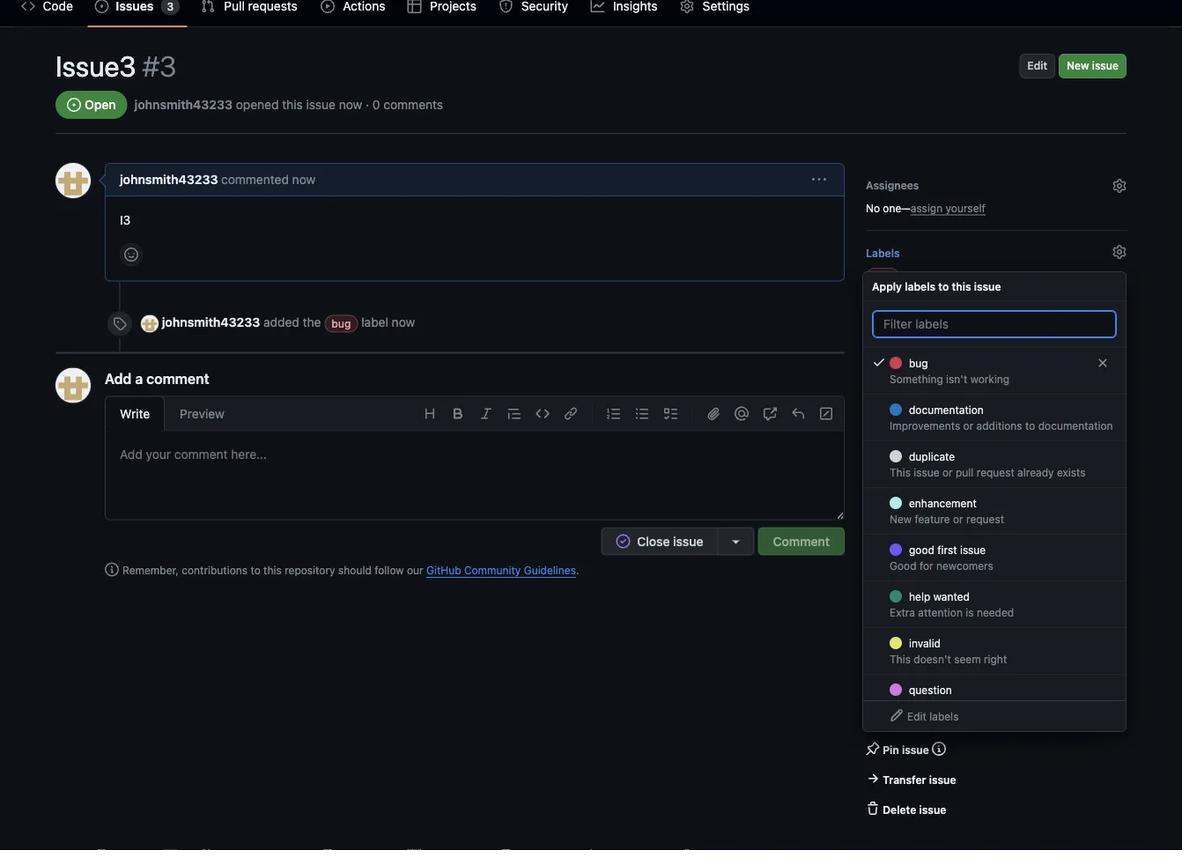 Task type: describe. For each thing, give the bounding box(es) containing it.
is inside help wanted extra attention is needed
[[966, 606, 974, 619]]

first
[[938, 544, 957, 556]]

or inside link issues element
[[932, 478, 943, 491]]

bell slash image
[[955, 550, 970, 564]]

contributions
[[182, 564, 248, 577]]

assign yourself button
[[911, 200, 986, 216]]

reply image
[[791, 407, 805, 421]]

3 link
[[88, 0, 187, 19]]

gear image for projects
[[1113, 318, 1127, 332]]

or inside duplicate this issue or pull request already exists
[[943, 466, 953, 478]]

transfer issue button
[[866, 772, 956, 788]]

tasklist image
[[663, 407, 678, 421]]

0 horizontal spatial documentation
[[909, 404, 984, 416]]

pin
[[883, 744, 899, 756]]

·
[[366, 97, 369, 112]]

the
[[303, 315, 321, 330]]

add or remove reactions element
[[120, 243, 143, 266]]

i3
[[120, 212, 131, 227]]

this for this issue or pull request already exists
[[890, 466, 911, 478]]

gear image for milestone
[[1113, 386, 1127, 400]]

bug for bug
[[873, 270, 893, 283]]

3
[[167, 0, 174, 12]]

1 participant
[[866, 635, 931, 648]]

further
[[890, 700, 926, 712]]

johnsmith43233 for johnsmith43233 commented now
[[120, 172, 218, 187]]

0 horizontal spatial @johnsmith43233 image
[[56, 163, 91, 198]]

no for no branches or pull requests
[[866, 478, 880, 491]]

labels button
[[866, 241, 1127, 264]]

this right opened
[[282, 97, 303, 112]]

issue inside add a comment 'element'
[[673, 534, 704, 548]]

branches
[[883, 478, 929, 491]]

  text field inside add a comment 'element'
[[106, 431, 844, 519]]

feature
[[915, 513, 950, 525]]

add a comment
[[105, 370, 209, 387]]

because
[[1013, 574, 1055, 587]]

0 horizontal spatial code image
[[21, 0, 35, 13]]

labels for apply
[[905, 280, 936, 293]]

customize
[[1074, 523, 1127, 536]]

label
[[361, 315, 388, 330]]

edit labels
[[908, 710, 959, 722]]

follow
[[375, 564, 404, 577]]

this inside you're receiving notifications because you're watching this repository.
[[914, 590, 932, 603]]

good
[[890, 559, 917, 572]]

edit
[[908, 710, 927, 722]]

x image
[[1096, 356, 1110, 370]]

you're
[[1058, 574, 1089, 587]]

johnsmith43233 opened this issue now · 0 comments
[[134, 97, 443, 112]]

diff ignored image
[[819, 407, 833, 421]]

newcomers
[[937, 559, 994, 572]]

should
[[338, 564, 372, 577]]

pin issue button
[[866, 742, 929, 758]]

trash image
[[866, 802, 880, 816]]

close issue
[[637, 534, 704, 548]]

labels
[[866, 247, 900, 259]]

up to 3 issues can be pinned and they will appear publicly at the top of the issues page image
[[932, 742, 946, 756]]

added
[[263, 315, 299, 330]]

0 horizontal spatial now link
[[292, 172, 316, 187]]

request inside duplicate this issue or pull request already exists
[[977, 466, 1015, 478]]

pull inside link issues element
[[946, 478, 964, 491]]

lock
[[883, 714, 908, 726]]

2 vertical spatial @johnsmith43233 image
[[866, 660, 889, 683]]

invalid this doesn't seem right
[[890, 637, 1007, 665]]

notifications
[[949, 574, 1010, 587]]

preview
[[180, 407, 225, 421]]

select projects element
[[866, 315, 1127, 357]]

new issue
[[1067, 59, 1119, 72]]

table image
[[408, 0, 422, 13]]

no for no milestone
[[866, 411, 880, 423]]

johnsmith43233 for johnsmith43233 opened this issue now · 0 comments
[[134, 97, 233, 112]]

notifications
[[866, 523, 933, 536]]

2 vertical spatial johnsmith43233 link
[[162, 315, 260, 330]]

information
[[929, 700, 986, 712]]

issue opened image
[[67, 98, 81, 112]]

transfer
[[883, 774, 926, 786]]

development
[[866, 456, 935, 468]]

doesn't
[[914, 653, 951, 665]]

remember, contributions to this repository should follow     our github community guidelines .
[[122, 564, 579, 577]]

participant
[[874, 635, 931, 648]]

issue opened image
[[95, 0, 109, 13]]

johnsmith43233 added   the bug
[[162, 315, 351, 330]]

this left repository at the bottom of page
[[264, 564, 282, 577]]

show options image
[[812, 173, 826, 187]]

arrow right image
[[866, 772, 880, 786]]

labels for edit
[[930, 710, 959, 722]]

preview button
[[165, 396, 240, 431]]

.
[[576, 564, 579, 577]]

delete issue button
[[866, 802, 947, 818]]

repository
[[285, 564, 335, 577]]

working
[[971, 373, 1010, 385]]

conversation
[[910, 714, 977, 726]]

1 vertical spatial documentation
[[1039, 419, 1113, 432]]

1 horizontal spatial new
[[1067, 59, 1090, 72]]

johnsmith43233 link for commented
[[120, 172, 218, 187]]

development button
[[866, 450, 1127, 473]]

none
[[866, 343, 892, 355]]

checkbox item containing bug something isn't working
[[863, 348, 1126, 395]]

1 horizontal spatial @johnsmith43233 image
[[141, 315, 159, 332]]

johnsmith43233 link for opened this issue
[[134, 97, 233, 112]]

milestone button
[[866, 382, 1127, 405]]

bug for bug something isn't working
[[909, 357, 928, 369]]

add for add a comment
[[105, 370, 132, 387]]

1
[[866, 635, 871, 648]]

one—
[[883, 202, 911, 214]]

repository.
[[935, 590, 988, 603]]

right
[[984, 653, 1007, 665]]

isn't
[[946, 373, 968, 385]]

list unordered image
[[635, 407, 649, 421]]

unsubscribe button
[[866, 545, 1127, 569]]

lock conversation
[[883, 714, 977, 726]]

requests
[[967, 478, 1010, 491]]

this down labels popup button
[[952, 280, 971, 293]]

good
[[909, 544, 935, 556]]

watching
[[866, 590, 911, 603]]

to inside documentation improvements or additions to documentation
[[1026, 419, 1036, 432]]

shield image
[[499, 0, 513, 13]]

johnsmith43233 for johnsmith43233 added   the bug
[[162, 315, 260, 330]]

quote image
[[508, 407, 522, 421]]

or inside enhancement new feature or request
[[953, 513, 964, 525]]

issue3
[[56, 49, 136, 83]]

select assignees element
[[866, 174, 1127, 216]]

exists
[[1057, 466, 1086, 478]]

pencil image
[[890, 708, 904, 722]]



Task type: locate. For each thing, give the bounding box(es) containing it.
1 vertical spatial johnsmith43233 link
[[120, 172, 218, 187]]

2 vertical spatial now
[[392, 315, 415, 330]]

to right apply
[[939, 280, 949, 293]]

code image
[[21, 0, 35, 13], [536, 407, 550, 421]]

1 vertical spatial gear image
[[1113, 179, 1127, 193]]

now left ·
[[339, 97, 362, 112]]

gear image inside projects "popup button"
[[1113, 318, 1127, 332]]

add or remove reactions image
[[124, 248, 138, 262]]

comment up add a comment 'tab list' at left
[[146, 370, 209, 387]]

issue inside button
[[919, 804, 947, 816]]

github community guidelines link
[[426, 564, 576, 577]]

0 vertical spatial no
[[866, 202, 880, 214]]

0 vertical spatial new
[[1067, 59, 1090, 72]]

no inside select assignees element
[[866, 202, 880, 214]]

0 vertical spatial now
[[339, 97, 362, 112]]

request inside enhancement new feature or request
[[967, 513, 1004, 525]]

bug up the something
[[909, 357, 928, 369]]

1 horizontal spatial is
[[989, 700, 997, 712]]

now link right label
[[392, 315, 415, 330]]

this down 1 participant
[[890, 653, 911, 665]]

bug down the labels
[[873, 270, 893, 283]]

1 horizontal spatial documentation
[[1039, 419, 1113, 432]]

commented
[[221, 172, 289, 187]]

label now
[[361, 315, 415, 330]]

2 vertical spatial gear image
[[1113, 454, 1127, 468]]

to right additions
[[1026, 419, 1036, 432]]

pull
[[956, 466, 974, 478], [946, 478, 964, 491]]

0 vertical spatial documentation
[[909, 404, 984, 416]]

0 horizontal spatial is
[[966, 606, 974, 619]]

labels
[[905, 280, 936, 293], [930, 710, 959, 722]]

is down repository.
[[966, 606, 974, 619]]

tag image
[[113, 317, 127, 331]]

0 vertical spatial @johnsmith43233 image
[[56, 163, 91, 198]]

cross reference image
[[763, 407, 777, 421]]

comment button
[[758, 527, 845, 556]]

code image left issue opened image
[[21, 0, 35, 13]]

open
[[85, 97, 116, 112]]

2 gear image from the top
[[1113, 386, 1127, 400]]

1 horizontal spatial now link
[[392, 315, 415, 330]]

list ordered image
[[607, 407, 621, 421]]

a
[[135, 370, 143, 387]]

no inside select milestones element
[[866, 411, 880, 423]]

no for no one— assign yourself
[[866, 202, 880, 214]]

bug
[[873, 270, 893, 283], [332, 317, 351, 330], [909, 357, 928, 369]]

0 vertical spatial johnsmith43233 link
[[134, 97, 233, 112]]

comment
[[773, 534, 830, 548]]

is inside question further information is requested
[[989, 700, 997, 712]]

2 vertical spatial gear image
[[1113, 318, 1127, 332]]

git pull request image
[[201, 0, 215, 13]]

bug link
[[866, 268, 900, 285], [324, 315, 358, 332]]

already
[[1018, 466, 1054, 478]]

this down receiving
[[914, 590, 932, 603]]

johnsmith43233 up "i3"
[[120, 172, 218, 187]]

documentation up improvements
[[909, 404, 984, 416]]

or down duplicate
[[943, 466, 953, 478]]

paperclip image
[[707, 407, 721, 421]]

delete
[[883, 804, 917, 816]]

gear image for labels
[[1113, 245, 1127, 259]]

2 no from the top
[[866, 411, 880, 423]]

1 vertical spatial gear image
[[1113, 386, 1127, 400]]

select milestones element
[[866, 382, 1127, 425]]

@johnsmith43233 image
[[56, 368, 91, 403]]

you're
[[866, 574, 898, 587]]

italic image
[[479, 407, 493, 421]]

to for apply labels to this issue
[[939, 280, 949, 293]]

1 vertical spatial comment
[[174, 447, 228, 462]]

milestone
[[866, 388, 917, 400]]

to for remember, contributions to this repository should follow     our github community guidelines .
[[251, 564, 261, 577]]

play image
[[321, 0, 335, 13]]

request left already
[[977, 466, 1015, 478]]

1 vertical spatial bug link
[[324, 315, 358, 332]]

new issue link
[[1059, 54, 1127, 78]]

bug right the
[[332, 317, 351, 330]]

duplicate this issue or pull request already exists
[[890, 450, 1086, 478]]

seem
[[954, 653, 981, 665]]

0 vertical spatial request
[[977, 466, 1015, 478]]

1 this from the top
[[890, 466, 911, 478]]

graph image
[[591, 0, 605, 13]]

no left the branches at the bottom right
[[866, 478, 880, 491]]

0 vertical spatial is
[[966, 606, 974, 619]]

receiving
[[901, 574, 946, 587]]

1 vertical spatial is
[[989, 700, 997, 712]]

0 vertical spatial bug
[[873, 270, 893, 283]]

request down requests
[[967, 513, 1004, 525]]

edit labels link
[[863, 700, 1126, 731]]

comment for your
[[174, 447, 228, 462]]

2 vertical spatial to
[[251, 564, 261, 577]]

or down "enhancement"
[[953, 513, 964, 525]]

1 vertical spatial to
[[1026, 419, 1036, 432]]

1 vertical spatial @johnsmith43233 image
[[141, 315, 159, 332]]

0 horizontal spatial bug
[[332, 317, 351, 330]]

request
[[977, 466, 1015, 478], [967, 513, 1004, 525]]

up to 3 issues can be pinned and they will appear publicly at the top of the issues page element
[[932, 742, 946, 756]]

question
[[909, 684, 952, 696]]

apply labels to this issue
[[872, 280, 1001, 293]]

johnsmith43233 left the added
[[162, 315, 260, 330]]

@johnsmith43233 image right the tag image
[[141, 315, 159, 332]]

something
[[890, 373, 943, 385]]

1 vertical spatial add
[[120, 447, 143, 462]]

1 horizontal spatial to
[[939, 280, 949, 293]]

help wanted extra attention is needed
[[890, 590, 1014, 619]]

issue inside duplicate this issue or pull request already exists
[[914, 466, 940, 478]]

#3
[[142, 49, 176, 83]]

opened
[[236, 97, 279, 112]]

add left the "a"
[[105, 370, 132, 387]]

additions
[[977, 419, 1023, 432]]

1 vertical spatial code image
[[536, 407, 550, 421]]

no inside link issues element
[[866, 478, 880, 491]]

comment down preview
[[174, 447, 228, 462]]

0 vertical spatial gear image
[[680, 0, 694, 13]]

assignees button
[[866, 174, 1127, 196]]

no one— assign yourself
[[866, 202, 986, 214]]

2 vertical spatial johnsmith43233
[[162, 315, 260, 330]]

2 vertical spatial bug
[[909, 357, 928, 369]]

help
[[909, 590, 931, 603]]

pin image
[[866, 742, 880, 756]]

or left additions
[[963, 419, 974, 432]]

for
[[920, 559, 934, 572]]

needed
[[977, 606, 1014, 619]]

0 horizontal spatial new
[[890, 513, 912, 525]]

0 vertical spatial comment
[[146, 370, 209, 387]]

delete issue
[[883, 804, 947, 816]]

add a comment tab list
[[105, 396, 240, 431]]

3 no from the top
[[866, 478, 880, 491]]

projects button
[[866, 315, 1127, 337]]

0 vertical spatial gear image
[[1113, 245, 1127, 259]]

1 horizontal spatial bug link
[[866, 268, 900, 285]]

yet
[[895, 343, 911, 355]]

0 horizontal spatial to
[[251, 564, 261, 577]]

check image
[[872, 355, 886, 369]]

1 gear image from the top
[[1113, 245, 1127, 259]]

gear image inside assignees popup button
[[1113, 179, 1127, 193]]

pin issue
[[883, 744, 929, 756]]

2 horizontal spatial bug
[[909, 357, 928, 369]]

add your comment here...
[[120, 447, 267, 462]]

transfer issue
[[883, 774, 956, 786]]

comment for a
[[146, 370, 209, 387]]

johnsmith43233 link left the added
[[162, 315, 260, 330]]

2 this from the top
[[890, 653, 911, 665]]

community
[[464, 564, 521, 577]]

guidelines
[[524, 564, 576, 577]]

enhancement new feature or request
[[890, 497, 1004, 525]]

1 horizontal spatial now
[[339, 97, 362, 112]]

1 vertical spatial johnsmith43233
[[120, 172, 218, 187]]

heading image
[[423, 407, 437, 421]]

no
[[866, 202, 880, 214], [866, 411, 880, 423], [866, 478, 880, 491]]

this down duplicate
[[890, 466, 911, 478]]

1 vertical spatial labels
[[930, 710, 959, 722]]

1 no from the top
[[866, 202, 880, 214]]

code image left link icon
[[536, 407, 550, 421]]

close
[[637, 534, 670, 548]]

3 gear image from the top
[[1113, 454, 1127, 468]]

extra
[[890, 606, 915, 619]]

bug inside bug something isn't working
[[909, 357, 928, 369]]

no left one—
[[866, 202, 880, 214]]

is left requested
[[989, 700, 997, 712]]

  text field
[[106, 431, 844, 519]]

0 horizontal spatial bug link
[[324, 315, 358, 332]]

yourself
[[946, 202, 986, 214]]

2 horizontal spatial to
[[1026, 419, 1036, 432]]

info image
[[105, 563, 119, 577]]

remember,
[[122, 564, 179, 577]]

link image
[[564, 407, 578, 421]]

assignees
[[866, 179, 919, 191]]

close issue button
[[601, 527, 718, 556]]

0 vertical spatial this
[[890, 466, 911, 478]]

this for this doesn't seem right
[[890, 653, 911, 665]]

this
[[282, 97, 303, 112], [952, 280, 971, 293], [264, 564, 282, 577], [914, 590, 932, 603]]

0 vertical spatial now link
[[292, 172, 316, 187]]

johnsmith43233 commented now
[[120, 172, 316, 187]]

1 horizontal spatial bug
[[873, 270, 893, 283]]

gear image inside the milestone popup button
[[1113, 386, 1127, 400]]

question further information is requested
[[890, 684, 1050, 712]]

1 vertical spatial now link
[[392, 315, 415, 330]]

1 vertical spatial bug
[[332, 317, 351, 330]]

0 vertical spatial code image
[[21, 0, 35, 13]]

johnsmith43233 link down #3
[[134, 97, 233, 112]]

0 vertical spatial johnsmith43233
[[134, 97, 233, 112]]

duplicate
[[909, 450, 955, 463]]

good first issue good for newcomers
[[890, 544, 994, 572]]

mention image
[[735, 407, 749, 421]]

bug inside 'johnsmith43233 added   the bug'
[[332, 317, 351, 330]]

1 horizontal spatial code image
[[536, 407, 550, 421]]

add for add your comment here...
[[120, 447, 143, 462]]

checkbox item
[[863, 348, 1126, 395]]

1 vertical spatial no
[[866, 411, 880, 423]]

link issues element
[[866, 450, 1127, 493]]

gear image inside labels popup button
[[1113, 245, 1127, 259]]

github
[[426, 564, 461, 577]]

issue
[[1092, 59, 1119, 72], [306, 97, 336, 112], [974, 280, 1001, 293], [914, 466, 940, 478], [673, 534, 704, 548], [960, 544, 986, 556], [902, 744, 929, 756], [929, 774, 956, 786], [919, 804, 947, 816]]

this inside duplicate this issue or pull request already exists
[[890, 466, 911, 478]]

now right commented
[[292, 172, 316, 187]]

@johnsmith43233 image
[[56, 163, 91, 198], [141, 315, 159, 332], [866, 660, 889, 683]]

1 vertical spatial this
[[890, 653, 911, 665]]

add a comment element
[[105, 368, 845, 556]]

2 horizontal spatial @johnsmith43233 image
[[866, 660, 889, 683]]

0 horizontal spatial now
[[292, 172, 316, 187]]

now
[[339, 97, 362, 112], [292, 172, 316, 187], [392, 315, 415, 330]]

unsubscribe
[[973, 550, 1038, 563]]

pull inside duplicate this issue or pull request already exists
[[956, 466, 974, 478]]

assign
[[911, 202, 943, 214]]

our
[[407, 564, 423, 577]]

issue closed image
[[616, 534, 630, 548]]

gear image for development
[[1113, 454, 1127, 468]]

0
[[373, 97, 380, 112]]

0 vertical spatial to
[[939, 280, 949, 293]]

now link right commented
[[292, 172, 316, 187]]

documentation improvements or additions to documentation
[[890, 404, 1113, 432]]

1 vertical spatial now
[[292, 172, 316, 187]]

or up "enhancement"
[[932, 478, 943, 491]]

gear image for assignees
[[1113, 179, 1127, 193]]

menu containing bug something isn't working
[[863, 348, 1126, 768]]

2 vertical spatial no
[[866, 478, 880, 491]]

now link
[[292, 172, 316, 187], [392, 315, 415, 330]]

this inside invalid this doesn't seem right
[[890, 653, 911, 665]]

Filter labels text field
[[872, 310, 1117, 338]]

johnsmith43233 link up "i3"
[[120, 172, 218, 187]]

comments
[[384, 97, 443, 112]]

issue inside good first issue good for newcomers
[[960, 544, 986, 556]]

projects
[[866, 320, 909, 332]]

gear image
[[1113, 245, 1127, 259], [1113, 386, 1127, 400], [1113, 454, 1127, 468]]

@johnsmith43233 image down issue opened icon at the top left of the page
[[56, 163, 91, 198]]

menu
[[863, 348, 1126, 768]]

1 vertical spatial request
[[967, 513, 1004, 525]]

gear image inside development popup button
[[1113, 454, 1127, 468]]

1 vertical spatial new
[[890, 513, 912, 525]]

bug something isn't working
[[890, 357, 1010, 385]]

0 vertical spatial bug link
[[866, 268, 900, 285]]

2 horizontal spatial now
[[392, 315, 415, 330]]

attention
[[918, 606, 963, 619]]

0 vertical spatial labels
[[905, 280, 936, 293]]

bug link down the labels
[[866, 268, 900, 285]]

gear image
[[680, 0, 694, 13], [1113, 179, 1127, 193], [1113, 318, 1127, 332]]

bold image
[[451, 407, 465, 421]]

0 vertical spatial add
[[105, 370, 132, 387]]

add left your in the left bottom of the page
[[120, 447, 143, 462]]

lock conversation button
[[866, 712, 977, 728]]

to right contributions
[[251, 564, 261, 577]]

johnsmith43233 down #3
[[134, 97, 233, 112]]

documentation up exists
[[1039, 419, 1113, 432]]

bug link right the
[[324, 315, 358, 332]]

johnsmith43233 inside 'johnsmith43233 added   the bug'
[[162, 315, 260, 330]]

your
[[146, 447, 171, 462]]

write
[[120, 407, 150, 421]]

no branches or pull requests
[[866, 478, 1010, 491]]

apply
[[872, 280, 902, 293]]

or inside documentation improvements or additions to documentation
[[963, 419, 974, 432]]

improvements
[[890, 419, 961, 432]]

@johnsmith43233 image down 1
[[866, 660, 889, 683]]

no down milestone
[[866, 411, 880, 423]]

now right label
[[392, 315, 415, 330]]

new inside enhancement new feature or request
[[890, 513, 912, 525]]



Task type: vqa. For each thing, say whether or not it's contained in the screenshot.
1st the StyleCI from the top
no



